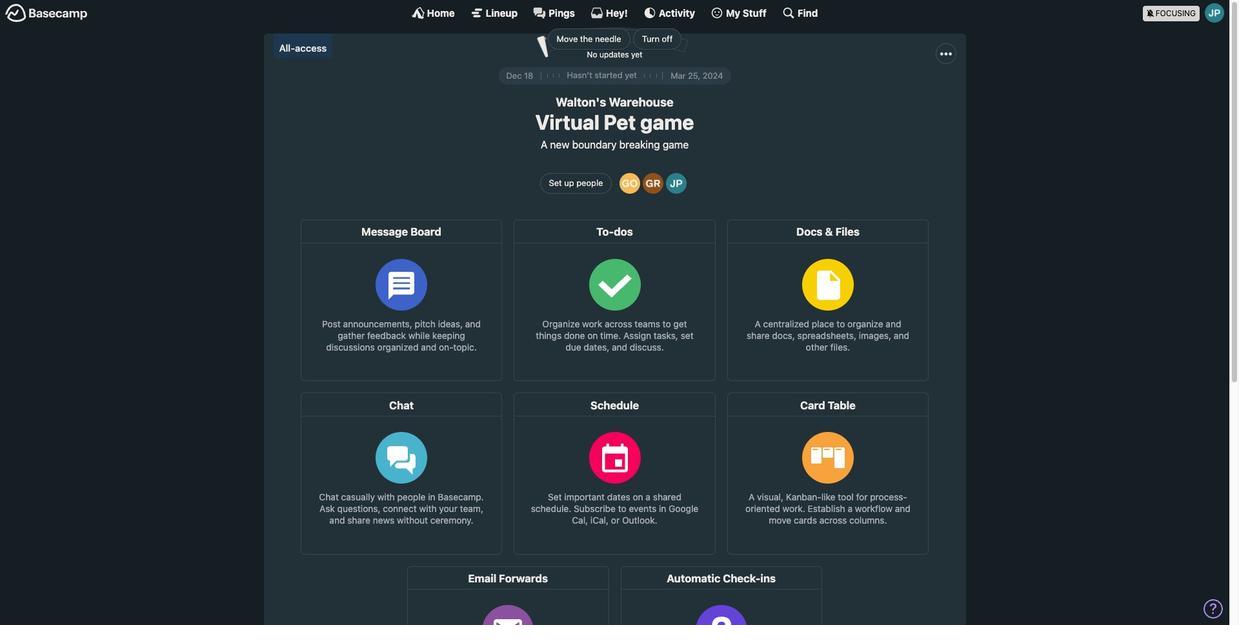 Task type: describe. For each thing, give the bounding box(es) containing it.
people on this project element
[[618, 163, 690, 196]]

lineup link
[[471, 6, 518, 19]]

breaking
[[620, 139, 660, 150]]

greg robinson image
[[644, 173, 664, 194]]

off
[[662, 33, 673, 44]]

boundary
[[573, 139, 617, 150]]

pings
[[549, 7, 575, 18]]

my
[[727, 7, 741, 18]]

focusing button
[[1144, 0, 1230, 25]]

set
[[549, 178, 562, 188]]

hasn't started yet
[[567, 70, 637, 80]]

yet for hasn't started yet
[[625, 70, 637, 80]]

2024
[[703, 70, 724, 80]]

set up people link
[[540, 173, 613, 194]]

yet for no updates yet
[[632, 49, 643, 59]]

18
[[524, 70, 534, 80]]

gary orlando image
[[620, 173, 641, 194]]

set up people
[[549, 178, 603, 188]]

people
[[577, 178, 603, 188]]

no
[[587, 49, 598, 59]]

my stuff button
[[711, 6, 767, 19]]

warehouse
[[609, 95, 674, 109]]

find button
[[783, 6, 819, 19]]

mar 25, 2024
[[671, 70, 724, 80]]

dec
[[507, 70, 522, 80]]

needle
[[595, 33, 622, 44]]

stuff
[[743, 7, 767, 18]]

updates
[[600, 49, 629, 59]]

focusing
[[1156, 8, 1197, 18]]

walton's warehouse virtual pet game a new boundary breaking game
[[536, 95, 695, 150]]

mar
[[671, 70, 686, 80]]

main element
[[0, 0, 1230, 25]]

all-
[[279, 42, 295, 53]]



Task type: locate. For each thing, give the bounding box(es) containing it.
activity link
[[644, 6, 696, 19]]

yet down turn
[[632, 49, 643, 59]]

activity
[[659, 7, 696, 18]]

turn off link
[[633, 28, 682, 49]]

hasn't
[[567, 70, 593, 80]]

move the needle
[[557, 33, 622, 44]]

started
[[595, 70, 623, 80]]

game right breaking
[[663, 139, 689, 150]]

dec 18
[[507, 70, 534, 80]]

turn off
[[642, 33, 673, 44]]

home
[[427, 7, 455, 18]]

hey! button
[[591, 6, 628, 19]]

pet
[[604, 110, 636, 134]]

hey!
[[606, 7, 628, 18]]

virtual
[[536, 110, 600, 134]]

my stuff
[[727, 7, 767, 18]]

walton's
[[556, 95, 607, 109]]

yet
[[632, 49, 643, 59], [625, 70, 637, 80]]

all-access
[[279, 42, 327, 53]]

0 vertical spatial yet
[[632, 49, 643, 59]]

1 vertical spatial game
[[663, 139, 689, 150]]

game down warehouse
[[641, 110, 695, 134]]

a
[[541, 139, 548, 150]]

turn
[[642, 33, 660, 44]]

the
[[581, 33, 593, 44]]

switch accounts image
[[5, 3, 88, 23]]

james peterson image
[[667, 173, 687, 194]]

25,
[[688, 70, 701, 80]]

access
[[295, 42, 327, 53]]

pings button
[[533, 6, 575, 19]]

yet right "started"
[[625, 70, 637, 80]]

find
[[798, 7, 819, 18]]

0 vertical spatial game
[[641, 110, 695, 134]]

lineup
[[486, 7, 518, 18]]

james peterson image
[[1206, 3, 1225, 23]]

all-access element
[[273, 34, 333, 58]]

home link
[[412, 6, 455, 19]]

move the needle link
[[548, 28, 631, 49]]

1 vertical spatial yet
[[625, 70, 637, 80]]

new
[[551, 139, 570, 150]]

game
[[641, 110, 695, 134], [663, 139, 689, 150]]

up
[[565, 178, 575, 188]]

no updates yet
[[587, 49, 643, 59]]

move
[[557, 33, 578, 44]]



Task type: vqa. For each thing, say whether or not it's contained in the screenshot.
yet corresponding to Hasn't started yet
yes



